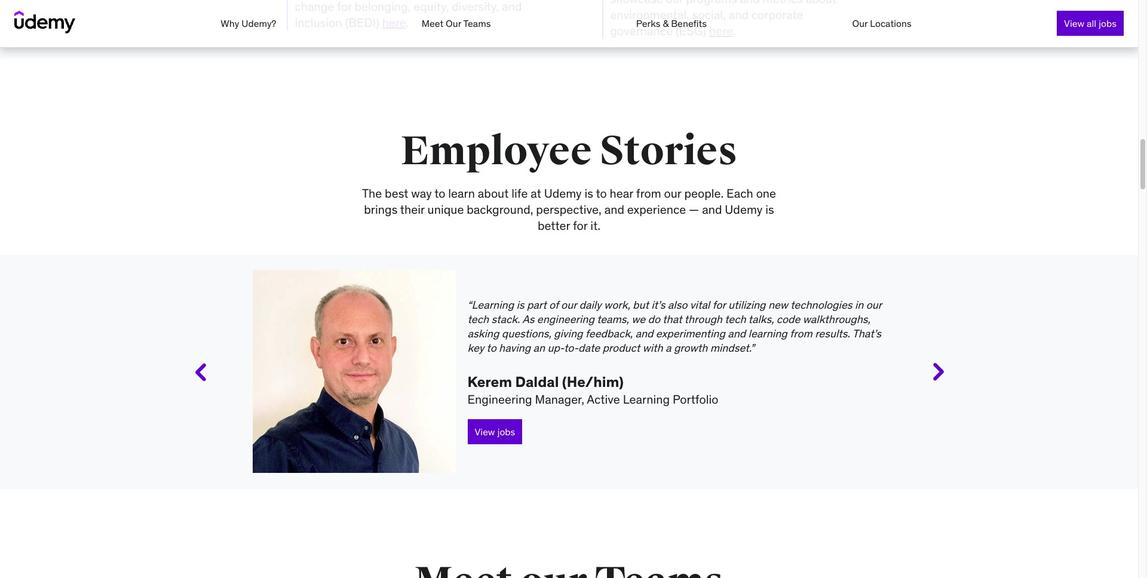 Task type: describe. For each thing, give the bounding box(es) containing it.
as
[[522, 313, 535, 327]]

brings
[[364, 202, 398, 217]]

the best way to learn about life at udemy is to hear from our people. each one brings their unique background, perspective, and experience — and udemy is better for it.
[[362, 186, 776, 233]]

—
[[689, 202, 700, 217]]

"learning is part of our daily work, but it's also vital for utilizing new technologies in our tech stack. as engineering teams, we do that through tech talks, code walkthroughs, asking questions, giving feedback, and experimenting and learning from results. that's key to having an up-to-date product with a growth mindset."
[[468, 298, 882, 355]]

it.
[[591, 218, 601, 233]]

why
[[221, 17, 239, 29]]

one
[[756, 186, 776, 201]]

daily
[[580, 298, 602, 312]]

experience
[[627, 202, 686, 217]]

for inside "learning is part of our daily work, but it's also vital for utilizing new technologies in our tech stack. as engineering teams, we do that through tech talks, code walkthroughs, asking questions, giving feedback, and experimenting and learning from results. that's key to having an up-to-date product with a growth mindset."
[[713, 298, 726, 312]]

0 horizontal spatial to
[[435, 186, 446, 201]]

mindset."
[[710, 342, 755, 355]]

life
[[512, 186, 528, 201]]

employee
[[401, 127, 592, 176]]

employee stories
[[401, 127, 738, 176]]

unique
[[428, 202, 464, 217]]

&
[[663, 17, 669, 29]]

portfolio
[[673, 392, 719, 407]]

engineering
[[537, 313, 595, 327]]

stories
[[600, 127, 738, 176]]

an
[[533, 342, 545, 355]]

perks
[[636, 17, 661, 29]]

jobs inside 'view all jobs' link
[[1099, 17, 1117, 29]]

view for view jobs
[[475, 426, 495, 438]]

perks & benefits
[[636, 17, 707, 29]]

from inside "learning is part of our daily work, but it's also vital for utilizing new technologies in our tech stack. as engineering teams, we do that through tech talks, code walkthroughs, asking questions, giving feedback, and experimenting and learning from results. that's key to having an up-to-date product with a growth mindset."
[[790, 327, 813, 341]]

at
[[531, 186, 541, 201]]

giving
[[554, 327, 583, 341]]

up-
[[548, 342, 564, 355]]

0 horizontal spatial our
[[561, 298, 577, 312]]

that's
[[853, 327, 882, 341]]

active
[[587, 392, 620, 407]]

learn
[[448, 186, 475, 201]]

talks,
[[749, 313, 774, 327]]

. for the rightmost here link
[[733, 23, 736, 38]]

meet our teams link
[[422, 17, 491, 29]]

0 horizontal spatial here link
[[382, 15, 406, 30]]

walkthroughs,
[[803, 313, 871, 327]]

do
[[648, 313, 661, 327]]

vital
[[690, 298, 710, 312]]

perspective,
[[536, 202, 602, 217]]

new
[[769, 298, 788, 312]]

way
[[411, 186, 432, 201]]

"learning
[[468, 298, 514, 312]]

our locations link
[[853, 17, 912, 29]]

here . for left here link
[[382, 15, 409, 30]]

through
[[685, 313, 723, 327]]

teams,
[[597, 313, 629, 327]]

daldal
[[516, 373, 559, 392]]

learning
[[623, 392, 670, 407]]

and right —
[[702, 202, 722, 217]]

background,
[[467, 202, 533, 217]]

kerem daldal (he/him) engineering manager, active learning portfolio
[[468, 373, 719, 407]]

feedback,
[[586, 327, 633, 341]]

technologies
[[791, 298, 853, 312]]

jobs inside view jobs link
[[498, 426, 515, 438]]

people.
[[685, 186, 724, 201]]

we
[[632, 313, 646, 327]]

results.
[[815, 327, 850, 341]]

2 horizontal spatial our
[[867, 298, 882, 312]]

but
[[633, 298, 649, 312]]

(he/him)
[[562, 373, 624, 392]]

0 horizontal spatial here
[[382, 15, 406, 30]]

date
[[579, 342, 600, 355]]

1 horizontal spatial is
[[585, 186, 594, 201]]

that
[[663, 313, 682, 327]]



Task type: locate. For each thing, give the bounding box(es) containing it.
here . for the rightmost here link
[[710, 23, 736, 38]]

here . left meet
[[382, 15, 409, 30]]

0 horizontal spatial from
[[636, 186, 662, 201]]

stack.
[[492, 313, 520, 327]]

1 horizontal spatial udemy
[[725, 202, 763, 217]]

2 our from the left
[[853, 17, 868, 29]]

from up experience
[[636, 186, 662, 201]]

tech down utilizing
[[725, 313, 746, 327]]

in
[[855, 298, 864, 312]]

0 vertical spatial view
[[1065, 17, 1085, 29]]

to up unique
[[435, 186, 446, 201]]

kerem
[[468, 373, 512, 392]]

1 horizontal spatial tech
[[725, 313, 746, 327]]

best
[[385, 186, 409, 201]]

their
[[400, 202, 425, 217]]

0 vertical spatial udemy
[[544, 186, 582, 201]]

2 horizontal spatial is
[[766, 202, 774, 217]]

our left locations
[[853, 17, 868, 29]]

0 horizontal spatial is
[[517, 298, 525, 312]]

to-
[[564, 342, 579, 355]]

why udemy? link
[[221, 17, 276, 29]]

questions,
[[502, 327, 552, 341]]

.
[[406, 15, 409, 30], [733, 23, 736, 38]]

udemy down the each
[[725, 202, 763, 217]]

1 horizontal spatial our
[[853, 17, 868, 29]]

for inside "the best way to learn about life at udemy is to hear from our people. each one brings their unique background, perspective, and experience — and udemy is better for it."
[[573, 218, 588, 233]]

1 horizontal spatial jobs
[[1099, 17, 1117, 29]]

view for view all jobs
[[1065, 17, 1085, 29]]

to left hear
[[596, 186, 607, 201]]

0 horizontal spatial for
[[573, 218, 588, 233]]

1 tech from the left
[[468, 313, 489, 327]]

1 horizontal spatial view
[[1065, 17, 1085, 29]]

and
[[605, 202, 625, 217], [702, 202, 722, 217], [636, 327, 654, 341], [728, 327, 746, 341]]

with
[[643, 342, 663, 355]]

meet
[[422, 17, 444, 29]]

experimenting
[[656, 327, 726, 341]]

each
[[727, 186, 754, 201]]

2 tech from the left
[[725, 313, 746, 327]]

from
[[636, 186, 662, 201], [790, 327, 813, 341]]

1 vertical spatial udemy
[[725, 202, 763, 217]]

here . right "benefits"
[[710, 23, 736, 38]]

0 horizontal spatial jobs
[[498, 426, 515, 438]]

jobs
[[1099, 17, 1117, 29], [498, 426, 515, 438]]

0 horizontal spatial our
[[446, 17, 461, 29]]

is left part
[[517, 298, 525, 312]]

view jobs
[[475, 426, 515, 438]]

here link
[[382, 15, 406, 30], [710, 23, 733, 38]]

view left all
[[1065, 17, 1085, 29]]

1 vertical spatial view
[[475, 426, 495, 438]]

here link right "benefits"
[[710, 23, 733, 38]]

our
[[446, 17, 461, 29], [853, 17, 868, 29]]

1 horizontal spatial here .
[[710, 23, 736, 38]]

view jobs link
[[468, 420, 523, 445]]

1 horizontal spatial to
[[487, 342, 497, 355]]

tech
[[468, 313, 489, 327], [725, 313, 746, 327]]

. for left here link
[[406, 15, 409, 30]]

here .
[[382, 15, 409, 30], [710, 23, 736, 38]]

engineering
[[468, 392, 532, 407]]

udemy image
[[14, 11, 75, 33]]

0 horizontal spatial here .
[[382, 15, 409, 30]]

for
[[573, 218, 588, 233], [713, 298, 726, 312]]

better
[[538, 218, 570, 233]]

1 horizontal spatial from
[[790, 327, 813, 341]]

also
[[668, 298, 688, 312]]

1 vertical spatial for
[[713, 298, 726, 312]]

asking
[[468, 327, 499, 341]]

1 horizontal spatial here link
[[710, 23, 733, 38]]

here left meet
[[382, 15, 406, 30]]

it's
[[652, 298, 666, 312]]

0 horizontal spatial .
[[406, 15, 409, 30]]

1 vertical spatial jobs
[[498, 426, 515, 438]]

1 vertical spatial is
[[766, 202, 774, 217]]

0 vertical spatial for
[[573, 218, 588, 233]]

for left it.
[[573, 218, 588, 233]]

growth
[[674, 342, 708, 355]]

our
[[664, 186, 682, 201], [561, 298, 577, 312], [867, 298, 882, 312]]

2 vertical spatial is
[[517, 298, 525, 312]]

and down we
[[636, 327, 654, 341]]

code
[[777, 313, 801, 327]]

here right "benefits"
[[710, 23, 733, 38]]

0 vertical spatial is
[[585, 186, 594, 201]]

0 horizontal spatial tech
[[468, 313, 489, 327]]

product
[[603, 342, 640, 355]]

learning
[[749, 327, 788, 341]]

view
[[1065, 17, 1085, 29], [475, 426, 495, 438]]

view all jobs
[[1065, 17, 1117, 29]]

udemy up perspective,
[[544, 186, 582, 201]]

0 vertical spatial from
[[636, 186, 662, 201]]

0 horizontal spatial view
[[475, 426, 495, 438]]

is down one
[[766, 202, 774, 217]]

0 vertical spatial jobs
[[1099, 17, 1117, 29]]

jobs down engineering
[[498, 426, 515, 438]]

a
[[666, 342, 672, 355]]

our right meet
[[446, 17, 461, 29]]

perks & benefits link
[[636, 17, 707, 29]]

tech up asking
[[468, 313, 489, 327]]

. left meet
[[406, 15, 409, 30]]

1 horizontal spatial for
[[713, 298, 726, 312]]

benefits
[[671, 17, 707, 29]]

why udemy?
[[221, 17, 276, 29]]

2 horizontal spatial to
[[596, 186, 607, 201]]

meet our teams
[[422, 17, 491, 29]]

and up "mindset.""
[[728, 327, 746, 341]]

is up perspective,
[[585, 186, 594, 201]]

to inside "learning is part of our daily work, but it's also vital for utilizing new technologies in our tech stack. as engineering teams, we do that through tech talks, code walkthroughs, asking questions, giving feedback, and experimenting and learning from results. that's key to having an up-to-date product with a growth mindset."
[[487, 342, 497, 355]]

. right "benefits"
[[733, 23, 736, 38]]

1 horizontal spatial .
[[733, 23, 736, 38]]

view all jobs link
[[1057, 11, 1124, 36]]

about
[[478, 186, 509, 201]]

jobs right all
[[1099, 17, 1117, 29]]

manager,
[[535, 392, 585, 407]]

part
[[527, 298, 547, 312]]

and down hear
[[605, 202, 625, 217]]

1 vertical spatial from
[[790, 327, 813, 341]]

work,
[[604, 298, 630, 312]]

from down code
[[790, 327, 813, 341]]

our up experience
[[664, 186, 682, 201]]

here
[[382, 15, 406, 30], [710, 23, 733, 38]]

0 horizontal spatial udemy
[[544, 186, 582, 201]]

our locations
[[853, 17, 912, 29]]

here link left meet
[[382, 15, 406, 30]]

teams
[[463, 17, 491, 29]]

hear
[[610, 186, 634, 201]]

of
[[549, 298, 559, 312]]

our right in
[[867, 298, 882, 312]]

having
[[499, 342, 531, 355]]

is inside "learning is part of our daily work, but it's also vital for utilizing new technologies in our tech stack. as engineering teams, we do that through tech talks, code walkthroughs, asking questions, giving feedback, and experimenting and learning from results. that's key to having an up-to-date product with a growth mindset."
[[517, 298, 525, 312]]

from inside "the best way to learn about life at udemy is to hear from our people. each one brings their unique background, perspective, and experience — and udemy is better for it."
[[636, 186, 662, 201]]

the
[[362, 186, 382, 201]]

udemy?
[[242, 17, 276, 29]]

is
[[585, 186, 594, 201], [766, 202, 774, 217], [517, 298, 525, 312]]

1 horizontal spatial here
[[710, 23, 733, 38]]

to right the key
[[487, 342, 497, 355]]

key
[[468, 342, 484, 355]]

our up engineering
[[561, 298, 577, 312]]

1 horizontal spatial our
[[664, 186, 682, 201]]

1 our from the left
[[446, 17, 461, 29]]

utilizing
[[729, 298, 766, 312]]

locations
[[870, 17, 912, 29]]

for right the vital
[[713, 298, 726, 312]]

view down engineering
[[475, 426, 495, 438]]

all
[[1087, 17, 1097, 29]]

our inside "the best way to learn about life at udemy is to hear from our people. each one brings their unique background, perspective, and experience — and udemy is better for it."
[[664, 186, 682, 201]]



Task type: vqa. For each thing, say whether or not it's contained in the screenshot.
Introducing The Udemy Free Resource Center
no



